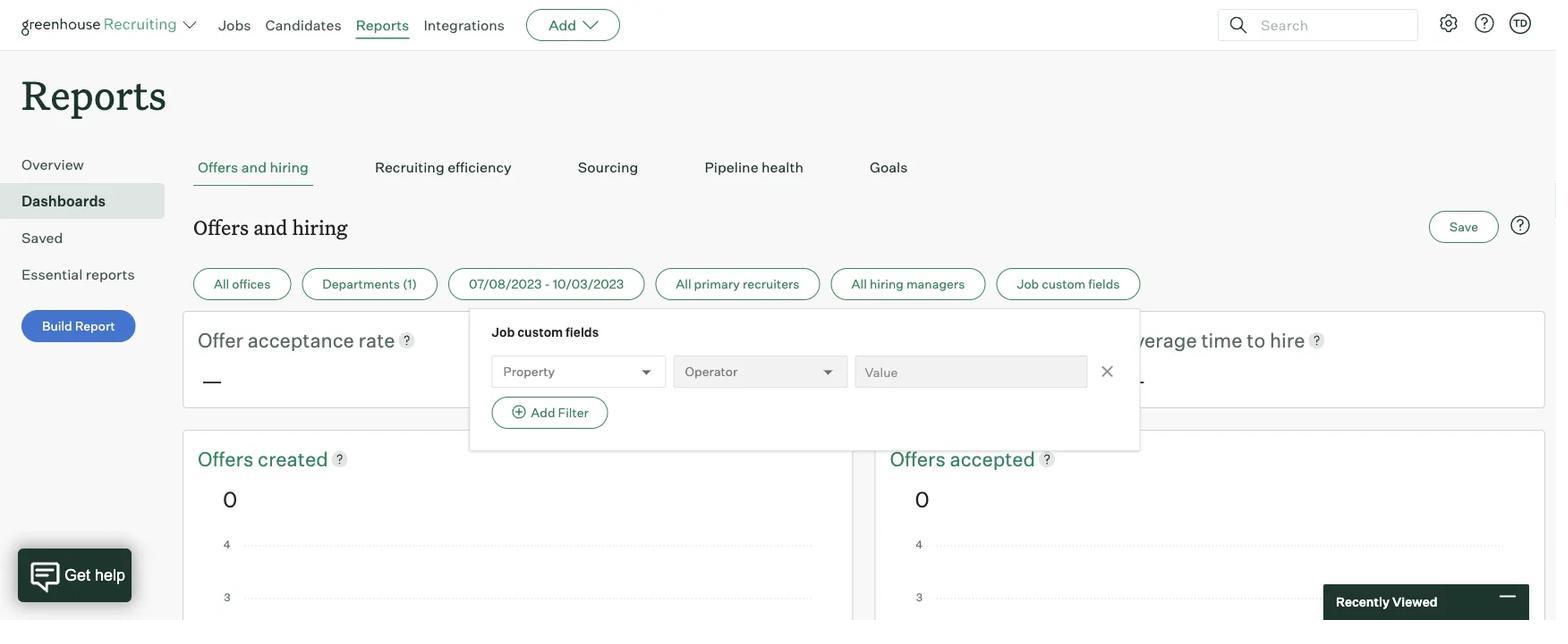 Task type: locate. For each thing, give the bounding box(es) containing it.
0 vertical spatial fields
[[1088, 277, 1120, 292]]

configure image
[[1438, 13, 1459, 34]]

0 horizontal spatial fields
[[566, 325, 599, 341]]

offers
[[198, 159, 238, 176], [193, 214, 249, 240], [198, 447, 258, 472], [890, 447, 950, 472]]

1 horizontal spatial custom
[[1042, 277, 1086, 292]]

0 vertical spatial job
[[1017, 277, 1039, 292]]

2 offers link from the left
[[890, 446, 950, 473]]

average time to
[[1121, 328, 1270, 353]]

0 vertical spatial hiring
[[270, 159, 309, 176]]

created
[[258, 447, 328, 472]]

1 horizontal spatial offers link
[[890, 446, 950, 473]]

1 vertical spatial custom
[[517, 325, 563, 341]]

td button
[[1506, 9, 1535, 38]]

xychart image
[[223, 541, 813, 621], [915, 541, 1505, 621]]

0 for created
[[223, 486, 237, 513]]

pipeline health button
[[700, 150, 808, 186]]

all primary recruiters button
[[655, 269, 820, 301]]

1 vertical spatial add
[[531, 406, 555, 421]]

add
[[549, 16, 576, 34], [531, 406, 555, 421]]

2 all from the left
[[676, 277, 691, 292]]

all for all primary recruiters
[[676, 277, 691, 292]]

0 vertical spatial and
[[241, 159, 267, 176]]

add for add filter
[[531, 406, 555, 421]]

all
[[214, 277, 229, 292], [676, 277, 691, 292], [851, 277, 867, 292]]

viewed
[[1392, 595, 1438, 611]]

tab list
[[193, 150, 1535, 186]]

2 horizontal spatial all
[[851, 277, 867, 292]]

xychart image for created
[[223, 541, 813, 621]]

custom inside button
[[1042, 277, 1086, 292]]

0 horizontal spatial job custom fields
[[492, 325, 599, 341]]

1 horizontal spatial all
[[676, 277, 691, 292]]

and
[[241, 159, 267, 176], [253, 214, 288, 240]]

0 horizontal spatial all
[[214, 277, 229, 292]]

saved link
[[21, 227, 157, 249]]

0 vertical spatial add
[[549, 16, 576, 34]]

time
[[1201, 328, 1242, 353]]

hiring inside button
[[870, 277, 904, 292]]

1 horizontal spatial xychart image
[[915, 541, 1505, 621]]

job inside button
[[1017, 277, 1039, 292]]

job
[[1017, 277, 1039, 292], [492, 325, 515, 341]]

0 horizontal spatial —
[[201, 367, 223, 394]]

all left "offices"
[[214, 277, 229, 292]]

sourcing
[[578, 159, 638, 176]]

0 vertical spatial reports
[[356, 16, 409, 34]]

2 xychart image from the left
[[915, 541, 1505, 621]]

1 horizontal spatial job
[[1017, 277, 1039, 292]]

0 vertical spatial custom
[[1042, 277, 1086, 292]]

all inside button
[[676, 277, 691, 292]]

saved
[[21, 229, 63, 247]]

build report
[[42, 319, 115, 334]]

to
[[1247, 328, 1265, 353]]

0 horizontal spatial 0
[[223, 486, 237, 513]]

recently viewed
[[1336, 595, 1438, 611]]

build
[[42, 319, 72, 334]]

reports right candidates on the left top of the page
[[356, 16, 409, 34]]

0
[[223, 486, 237, 513], [915, 486, 929, 513]]

1 horizontal spatial reports
[[356, 16, 409, 34]]

1 vertical spatial reports
[[21, 68, 167, 121]]

offers link for accepted
[[890, 446, 950, 473]]

essential reports link
[[21, 264, 157, 286]]

2 0 from the left
[[915, 486, 929, 513]]

reports
[[356, 16, 409, 34], [21, 68, 167, 121]]

departments (1)
[[322, 277, 417, 292]]

2 vertical spatial hiring
[[870, 277, 904, 292]]

all offices button
[[193, 269, 291, 301]]

all left primary
[[676, 277, 691, 292]]

offers inside 'button'
[[198, 159, 238, 176]]

07/08/2023 - 10/03/2023
[[469, 277, 624, 292]]

offers link
[[198, 446, 258, 473], [890, 446, 950, 473]]

1 vertical spatial offers and hiring
[[193, 214, 348, 240]]

goals button
[[865, 150, 912, 186]]

average
[[1121, 328, 1197, 353]]

1 horizontal spatial job custom fields
[[1017, 277, 1120, 292]]

1 all from the left
[[214, 277, 229, 292]]

10/03/2023
[[553, 277, 624, 292]]

offices
[[232, 277, 271, 292]]

recruiters
[[743, 277, 800, 292]]

1 horizontal spatial —
[[663, 367, 684, 394]]

offers and hiring inside 'button'
[[198, 159, 309, 176]]

1 horizontal spatial 0
[[915, 486, 929, 513]]

fields inside button
[[1088, 277, 1120, 292]]

overview link
[[21, 154, 157, 176]]

job custom fields button
[[996, 269, 1141, 301]]

1 offers link from the left
[[198, 446, 258, 473]]

job custom fields
[[1017, 277, 1120, 292], [492, 325, 599, 341]]

offers and hiring
[[198, 159, 309, 176], [193, 214, 348, 240]]

3 all from the left
[[851, 277, 867, 292]]

report
[[75, 319, 115, 334]]

1 vertical spatial fields
[[566, 325, 599, 341]]

overview
[[21, 156, 84, 174]]

add inside popup button
[[549, 16, 576, 34]]

departments
[[322, 277, 400, 292]]

recruiting
[[375, 159, 444, 176]]

0 horizontal spatial job
[[492, 325, 515, 341]]

1 xychart image from the left
[[223, 541, 813, 621]]

efficiency
[[448, 159, 512, 176]]

1 0 from the left
[[223, 486, 237, 513]]

td
[[1513, 17, 1528, 29]]

health
[[762, 159, 804, 176]]

0 vertical spatial offers and hiring
[[198, 159, 309, 176]]

reports
[[86, 266, 135, 284]]

1 horizontal spatial fields
[[1088, 277, 1120, 292]]

3 — from the left
[[1124, 367, 1146, 394]]

2 — from the left
[[663, 367, 684, 394]]

all left 'managers'
[[851, 277, 867, 292]]

all offices
[[214, 277, 271, 292]]

add inside 'button'
[[531, 406, 555, 421]]

reports down greenhouse recruiting image
[[21, 68, 167, 121]]

1 vertical spatial job custom fields
[[492, 325, 599, 341]]

candidates link
[[265, 16, 341, 34]]

custom
[[1042, 277, 1086, 292], [517, 325, 563, 341]]

07/08/2023
[[469, 277, 542, 292]]

2 horizontal spatial —
[[1124, 367, 1146, 394]]

1 vertical spatial job
[[492, 325, 515, 341]]

hiring
[[270, 159, 309, 176], [292, 214, 348, 240], [870, 277, 904, 292]]

and inside 'button'
[[241, 159, 267, 176]]

0 horizontal spatial xychart image
[[223, 541, 813, 621]]

Value text field
[[855, 356, 1088, 389]]

0 vertical spatial job custom fields
[[1017, 277, 1120, 292]]

1 — from the left
[[201, 367, 223, 394]]

accepted
[[950, 447, 1035, 472]]

offer
[[198, 328, 243, 353]]

0 horizontal spatial offers link
[[198, 446, 258, 473]]

fields
[[1088, 277, 1120, 292], [566, 325, 599, 341]]

integrations link
[[424, 16, 505, 34]]

—
[[201, 367, 223, 394], [663, 367, 684, 394], [1124, 367, 1146, 394]]

greenhouse recruiting image
[[21, 14, 183, 36]]



Task type: describe. For each thing, give the bounding box(es) containing it.
acceptance
[[248, 328, 354, 353]]

offers link for created
[[198, 446, 258, 473]]

goals
[[870, 159, 908, 176]]

td button
[[1510, 13, 1531, 34]]

faq image
[[1510, 215, 1531, 236]]

offers and hiring button
[[193, 150, 313, 186]]

all for all hiring managers
[[851, 277, 867, 292]]

hire
[[1270, 328, 1305, 353]]

Search text field
[[1256, 12, 1401, 38]]

all for all offices
[[214, 277, 229, 292]]

departments (1) button
[[302, 269, 438, 301]]

offer acceptance
[[198, 328, 358, 353]]

build report button
[[21, 311, 136, 343]]

sourcing button
[[573, 150, 643, 186]]

job custom fields inside button
[[1017, 277, 1120, 292]]

hiring inside 'button'
[[270, 159, 309, 176]]

created link
[[258, 446, 328, 473]]

dashboards link
[[21, 191, 157, 212]]

add filter button
[[492, 397, 608, 430]]

jobs link
[[218, 16, 251, 34]]

all hiring managers button
[[831, 269, 986, 301]]

0 for accepted
[[915, 486, 929, 513]]

recruiting efficiency
[[375, 159, 512, 176]]

all primary recruiters
[[676, 277, 800, 292]]

tab list containing offers and hiring
[[193, 150, 1535, 186]]

1 vertical spatial and
[[253, 214, 288, 240]]

dashboards
[[21, 193, 106, 210]]

all hiring managers
[[851, 277, 965, 292]]

recently
[[1336, 595, 1390, 611]]

essential
[[21, 266, 83, 284]]

add for add
[[549, 16, 576, 34]]

add button
[[526, 9, 620, 41]]

xychart image for accepted
[[915, 541, 1505, 621]]

07/08/2023 - 10/03/2023 button
[[448, 269, 645, 301]]

0 horizontal spatial reports
[[21, 68, 167, 121]]

reports link
[[356, 16, 409, 34]]

save
[[1450, 219, 1478, 235]]

pipeline
[[705, 159, 758, 176]]

pipeline health
[[705, 159, 804, 176]]

primary
[[694, 277, 740, 292]]

rate
[[358, 328, 395, 353]]

-
[[545, 277, 550, 292]]

candidates
[[265, 16, 341, 34]]

managers
[[906, 277, 965, 292]]

add filter
[[531, 406, 589, 421]]

recruiting efficiency button
[[370, 150, 516, 186]]

— for average
[[1124, 367, 1146, 394]]

accepted link
[[950, 446, 1035, 473]]

jobs
[[218, 16, 251, 34]]

save button
[[1429, 211, 1499, 244]]

filter
[[558, 406, 589, 421]]

— for offer
[[201, 367, 223, 394]]

1 vertical spatial hiring
[[292, 214, 348, 240]]

integrations
[[424, 16, 505, 34]]

0 horizontal spatial custom
[[517, 325, 563, 341]]

(1)
[[403, 277, 417, 292]]

essential reports
[[21, 266, 135, 284]]



Task type: vqa. For each thing, say whether or not it's contained in the screenshot.
the Offer acceptance
yes



